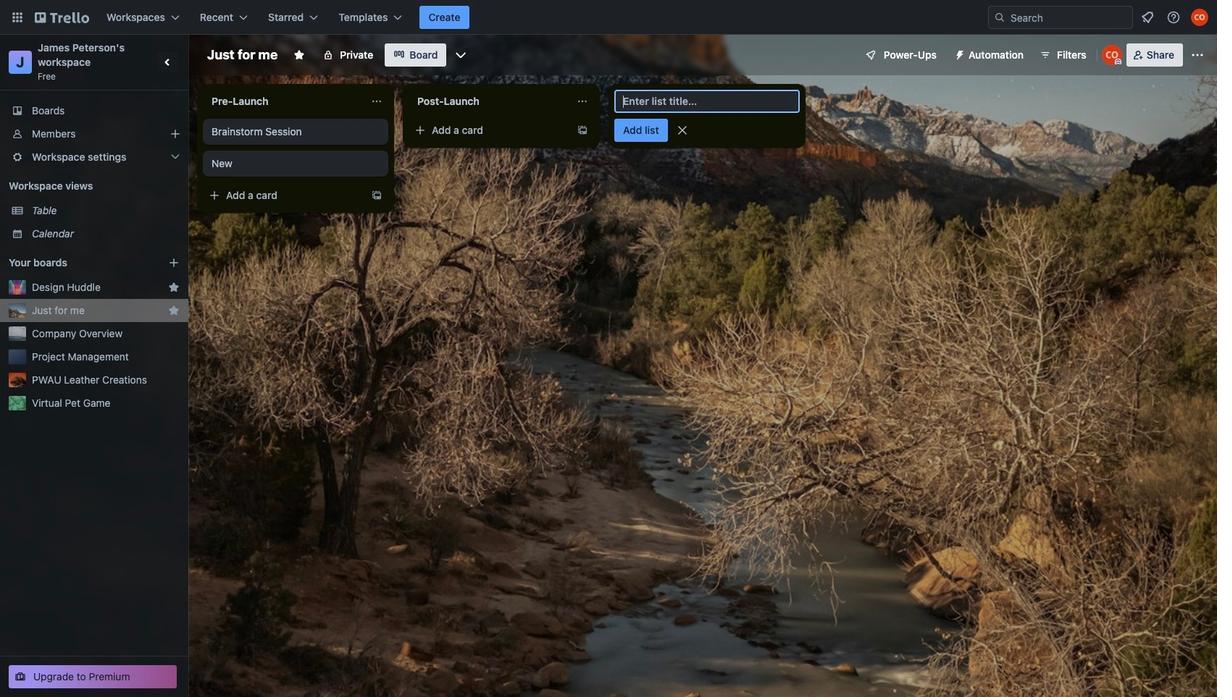 Task type: locate. For each thing, give the bounding box(es) containing it.
create from template… image
[[577, 125, 588, 136], [371, 190, 382, 201]]

0 vertical spatial starred icon image
[[168, 282, 180, 293]]

Enter list title… text field
[[614, 90, 800, 113]]

star or unstar board image
[[294, 49, 305, 61]]

cancel list editing image
[[675, 123, 689, 138]]

0 vertical spatial create from template… image
[[577, 125, 588, 136]]

1 vertical spatial starred icon image
[[168, 305, 180, 317]]

christina overa (christinaovera) image right open information menu image
[[1191, 9, 1208, 26]]

starred icon image
[[168, 282, 180, 293], [168, 305, 180, 317]]

1 horizontal spatial christina overa (christinaovera) image
[[1191, 9, 1208, 26]]

primary element
[[0, 0, 1217, 35]]

None text field
[[203, 90, 365, 113], [409, 90, 571, 113], [203, 90, 365, 113], [409, 90, 571, 113]]

show menu image
[[1190, 48, 1205, 62]]

Board name text field
[[200, 43, 285, 67]]

search image
[[994, 12, 1005, 23]]

add board image
[[168, 257, 180, 269]]

back to home image
[[35, 6, 89, 29]]

1 vertical spatial create from template… image
[[371, 190, 382, 201]]

0 horizontal spatial christina overa (christinaovera) image
[[1102, 45, 1122, 65]]

1 vertical spatial christina overa (christinaovera) image
[[1102, 45, 1122, 65]]

0 vertical spatial christina overa (christinaovera) image
[[1191, 9, 1208, 26]]

christina overa (christinaovera) image
[[1191, 9, 1208, 26], [1102, 45, 1122, 65]]

open information menu image
[[1166, 10, 1181, 25]]

sm image
[[948, 43, 969, 64]]

christina overa (christinaovera) image down search field
[[1102, 45, 1122, 65]]

2 starred icon image from the top
[[168, 305, 180, 317]]



Task type: describe. For each thing, give the bounding box(es) containing it.
this member is an admin of this board. image
[[1115, 59, 1121, 65]]

0 horizontal spatial create from template… image
[[371, 190, 382, 201]]

christina overa (christinaovera) image inside primary element
[[1191, 9, 1208, 26]]

customize views image
[[454, 48, 468, 62]]

1 horizontal spatial create from template… image
[[577, 125, 588, 136]]

workspace navigation collapse icon image
[[158, 52, 178, 72]]

1 starred icon image from the top
[[168, 282, 180, 293]]

0 notifications image
[[1139, 9, 1156, 26]]

Search field
[[1005, 7, 1132, 28]]

your boards with 6 items element
[[9, 254, 146, 272]]



Task type: vqa. For each thing, say whether or not it's contained in the screenshot.
your boards with 6 items element
yes



